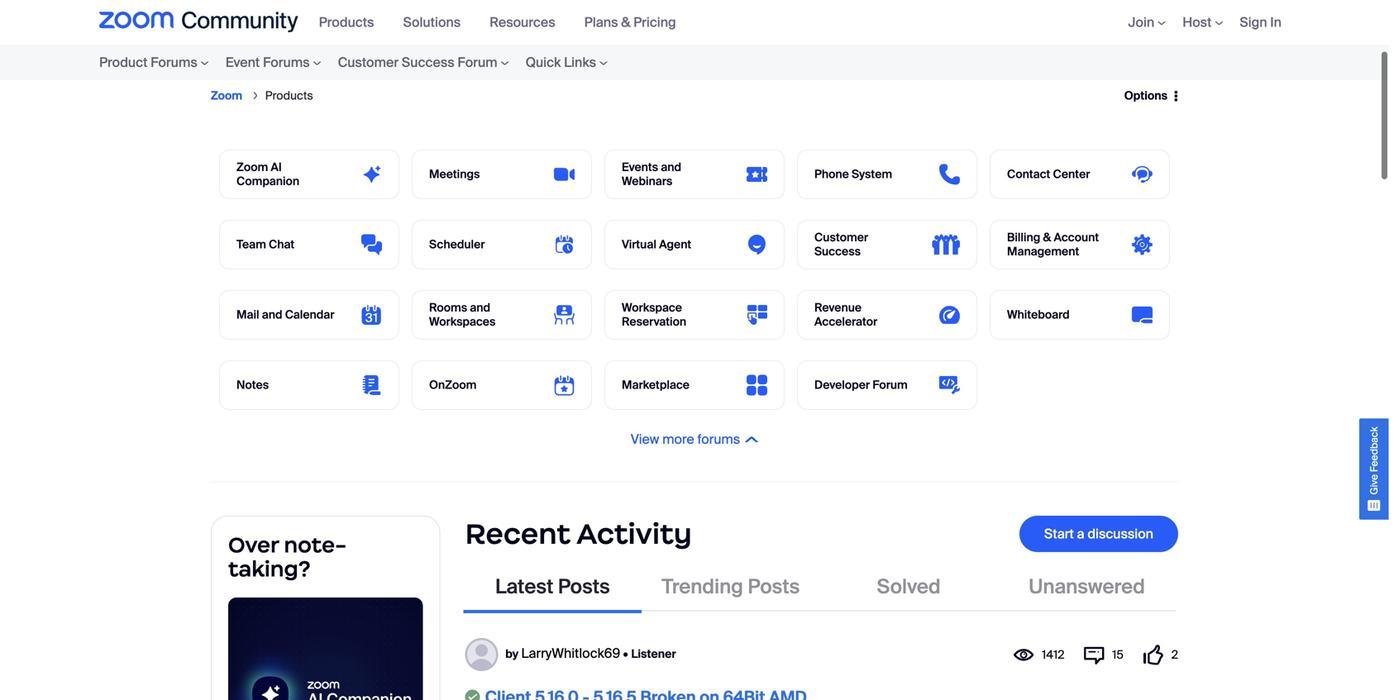 Task type: describe. For each thing, give the bounding box(es) containing it.
ai
[[271, 160, 282, 175]]

event forums
[[226, 54, 310, 71]]

product
[[99, 54, 148, 71]]

forums
[[698, 431, 741, 448]]

customer success forum
[[338, 54, 498, 71]]

scheduler
[[429, 237, 485, 252]]

mail and calendar
[[237, 307, 335, 323]]

team chat
[[237, 237, 295, 252]]

0 horizontal spatial products
[[265, 88, 313, 103]]

options button
[[1114, 79, 1179, 112]]

meetings
[[429, 167, 480, 182]]

revenue accelerator link
[[798, 291, 977, 339]]

success for customer success forum
[[402, 54, 455, 71]]

options
[[1125, 88, 1168, 103]]

pricing
[[634, 14, 676, 31]]

marketplace
[[622, 378, 690, 393]]

larrywhitlock69 link
[[522, 645, 621, 663]]

plans & pricing
[[585, 14, 676, 31]]

view more forums button
[[626, 431, 764, 449]]

by
[[506, 647, 519, 662]]

trending posts
[[662, 575, 800, 600]]

plans
[[585, 14, 618, 31]]

15
[[1113, 648, 1124, 663]]

event
[[226, 54, 260, 71]]

resources link
[[490, 14, 568, 31]]

solved
[[878, 575, 941, 600]]

zoom ai companion
[[237, 160, 300, 189]]

contact center link
[[991, 151, 1170, 199]]

virtual
[[622, 237, 657, 252]]

workspace reservation
[[622, 301, 687, 330]]

team chat link
[[220, 221, 399, 269]]

list containing zoom
[[211, 75, 1114, 117]]

community.title image
[[99, 12, 298, 33]]

contact
[[1008, 167, 1051, 182]]

join link
[[1129, 14, 1167, 31]]

quick links link
[[518, 45, 616, 80]]

larrywhitlock69 image
[[465, 639, 498, 672]]

host link
[[1183, 14, 1224, 31]]

note-
[[284, 532, 347, 559]]

menu bar containing product forums
[[66, 45, 649, 80]]

customer success forum link
[[330, 45, 518, 80]]

zoom ai companion link
[[220, 151, 399, 199]]

join
[[1129, 14, 1155, 31]]

view more forums
[[631, 431, 741, 448]]

over
[[228, 532, 279, 559]]

menu bar containing products
[[311, 0, 697, 45]]

center
[[1054, 167, 1091, 182]]

mail and calendar link
[[220, 291, 399, 339]]

start a discussion
[[1045, 526, 1154, 543]]

discussion
[[1088, 526, 1154, 543]]

customer success link
[[798, 221, 977, 269]]

onzoom
[[429, 378, 477, 393]]

a
[[1078, 526, 1085, 543]]

quick
[[526, 54, 561, 71]]

customer for customer success forum
[[338, 54, 399, 71]]

mail
[[237, 307, 259, 323]]

latest
[[496, 575, 554, 600]]

developer forum link
[[798, 362, 977, 410]]

posts for trending posts
[[748, 575, 800, 600]]

onzoom link
[[413, 362, 592, 410]]

webinars
[[622, 174, 673, 189]]

and for webinars
[[661, 160, 682, 175]]

event forums link
[[217, 45, 330, 80]]

and for calendar
[[262, 307, 283, 323]]

recent activity
[[465, 516, 692, 552]]

solutions
[[403, 14, 461, 31]]

menu bar containing join
[[1104, 0, 1291, 45]]

solutions link
[[403, 14, 473, 31]]

success for customer success
[[815, 244, 861, 259]]

workspaces
[[429, 314, 496, 330]]

accelerator
[[815, 314, 878, 330]]

latest posts
[[496, 575, 610, 600]]

phone
[[815, 167, 850, 182]]

host
[[1183, 14, 1212, 31]]

whiteboard link
[[991, 291, 1170, 339]]

sign in link
[[1241, 14, 1282, 31]]

customer for customer success
[[815, 230, 869, 245]]

agent
[[659, 237, 692, 252]]



Task type: locate. For each thing, give the bounding box(es) containing it.
success down solutions
[[402, 54, 455, 71]]

1 horizontal spatial products
[[319, 14, 374, 31]]

marketplace link
[[606, 362, 784, 410]]

start a discussion link
[[1020, 516, 1179, 553]]

0 horizontal spatial forum
[[458, 54, 498, 71]]

forum right 'developer'
[[873, 378, 908, 393]]

over note- taking?
[[228, 532, 347, 583]]

companion
[[237, 174, 300, 189]]

in
[[1271, 14, 1282, 31]]

1 vertical spatial customer
[[815, 230, 869, 245]]

virtual agent
[[622, 237, 692, 252]]

success up revenue
[[815, 244, 861, 259]]

0 horizontal spatial customer
[[338, 54, 399, 71]]

0 vertical spatial success
[[402, 54, 455, 71]]

2
[[1172, 648, 1179, 663]]

forums right 'event'
[[263, 54, 310, 71]]

zoom link
[[211, 88, 242, 103]]

& right plans
[[622, 14, 631, 31]]

•
[[623, 647, 629, 662]]

account
[[1054, 230, 1100, 245]]

notes
[[237, 378, 269, 393]]

1 vertical spatial zoom
[[237, 160, 268, 175]]

start
[[1045, 526, 1075, 543]]

1 horizontal spatial posts
[[748, 575, 800, 600]]

success
[[402, 54, 455, 71], [815, 244, 861, 259]]

and for workspaces
[[470, 301, 491, 316]]

0 vertical spatial zoom
[[211, 88, 242, 103]]

1 vertical spatial products
[[265, 88, 313, 103]]

forums down community.title image
[[151, 54, 198, 71]]

revenue
[[815, 301, 862, 316]]

0 horizontal spatial &
[[622, 14, 631, 31]]

developer
[[815, 378, 870, 393]]

forum
[[458, 54, 498, 71], [873, 378, 908, 393]]

more
[[663, 431, 695, 448]]

events
[[622, 160, 659, 175]]

zoom for zoom ai companion
[[237, 160, 268, 175]]

taking?
[[228, 556, 311, 583]]

1 horizontal spatial forums
[[263, 54, 310, 71]]

customer down products link
[[338, 54, 399, 71]]

1 forums from the left
[[151, 54, 198, 71]]

events and webinars
[[622, 160, 682, 189]]

forum down solutions link on the top left of page
[[458, 54, 498, 71]]

1 vertical spatial forum
[[873, 378, 908, 393]]

virtual agent link
[[606, 221, 784, 269]]

1 horizontal spatial customer
[[815, 230, 869, 245]]

customer down phone
[[815, 230, 869, 245]]

and inside events and webinars
[[661, 160, 682, 175]]

2 forums from the left
[[263, 54, 310, 71]]

1412
[[1043, 648, 1065, 663]]

1 posts from the left
[[558, 575, 610, 600]]

zoom inside zoom ai companion
[[237, 160, 268, 175]]

1 horizontal spatial &
[[1044, 230, 1052, 245]]

sign in
[[1241, 14, 1282, 31]]

posts for latest posts
[[558, 575, 610, 600]]

posts down recent activity in the left bottom of the page
[[558, 575, 610, 600]]

1 horizontal spatial forum
[[873, 378, 908, 393]]

billing & account management link
[[991, 221, 1170, 269]]

0 vertical spatial &
[[622, 14, 631, 31]]

events and webinars link
[[606, 151, 784, 199]]

menu bar
[[311, 0, 697, 45], [1104, 0, 1291, 45], [66, 45, 649, 80]]

products down event forums link
[[265, 88, 313, 103]]

1 vertical spatial success
[[815, 244, 861, 259]]

0 vertical spatial customer
[[338, 54, 399, 71]]

products up the customer success forum
[[319, 14, 374, 31]]

& right billing
[[1044, 230, 1052, 245]]

forums for product forums
[[151, 54, 198, 71]]

zoom down 'event'
[[211, 88, 242, 103]]

posts
[[558, 575, 610, 600], [748, 575, 800, 600]]

scheduler link
[[413, 221, 592, 269]]

0 vertical spatial forum
[[458, 54, 498, 71]]

& for plans
[[622, 14, 631, 31]]

plans & pricing link
[[585, 14, 689, 31]]

reservation
[[622, 314, 687, 330]]

management
[[1008, 244, 1080, 259]]

developer forum
[[815, 378, 908, 393]]

zoom for zoom link
[[211, 88, 242, 103]]

quick links
[[526, 54, 597, 71]]

product forums link
[[99, 45, 217, 80]]

zoom left ai
[[237, 160, 268, 175]]

forums for event forums
[[263, 54, 310, 71]]

and right events
[[661, 160, 682, 175]]

recent
[[465, 516, 571, 552]]

& for billing
[[1044, 230, 1052, 245]]

phone system
[[815, 167, 893, 182]]

listener
[[632, 647, 676, 662]]

1 vertical spatial &
[[1044, 230, 1052, 245]]

1 horizontal spatial and
[[470, 301, 491, 316]]

billing
[[1008, 230, 1041, 245]]

customer success
[[815, 230, 869, 259]]

0 horizontal spatial success
[[402, 54, 455, 71]]

resources
[[490, 14, 556, 31]]

larrywhitlock69
[[522, 645, 621, 663]]

rooms and workspaces link
[[413, 291, 592, 339]]

and right the rooms
[[470, 301, 491, 316]]

1 horizontal spatial success
[[815, 244, 861, 259]]

& inside the billing & account management
[[1044, 230, 1052, 245]]

0 horizontal spatial and
[[262, 307, 283, 323]]

notes link
[[220, 362, 399, 410]]

contact center
[[1008, 167, 1091, 182]]

chat
[[269, 237, 295, 252]]

unanswered
[[1029, 575, 1146, 600]]

workspace reservation link
[[606, 291, 784, 339]]

activity
[[577, 516, 692, 552]]

0 horizontal spatial posts
[[558, 575, 610, 600]]

product forums
[[99, 54, 198, 71]]

meetings link
[[413, 151, 592, 199]]

and right the mail
[[262, 307, 283, 323]]

and inside rooms and workspaces
[[470, 301, 491, 316]]

posts right trending
[[748, 575, 800, 600]]

view
[[631, 431, 660, 448]]

2 horizontal spatial and
[[661, 160, 682, 175]]

by larrywhitlock69 • listener
[[506, 645, 676, 663]]

list
[[211, 75, 1114, 117]]

rooms and workspaces
[[429, 301, 496, 330]]

products link
[[319, 14, 387, 31]]

system
[[852, 167, 893, 182]]

billing & account management
[[1008, 230, 1100, 259]]

&
[[622, 14, 631, 31], [1044, 230, 1052, 245]]

0 vertical spatial products
[[319, 14, 374, 31]]

rooms
[[429, 301, 468, 316]]

0 horizontal spatial forums
[[151, 54, 198, 71]]

2 posts from the left
[[748, 575, 800, 600]]

success inside customer success
[[815, 244, 861, 259]]



Task type: vqa. For each thing, say whether or not it's contained in the screenshot.
the Events
yes



